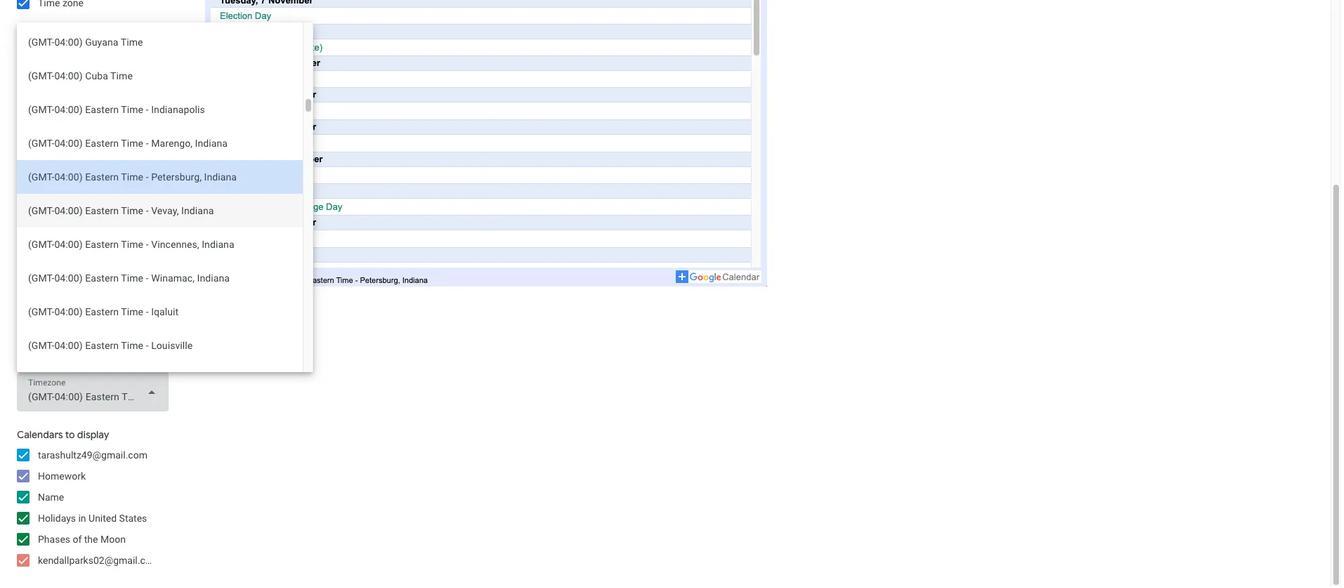 Task type: vqa. For each thing, say whether or not it's contained in the screenshot.
(GMT-04:00) Eastern Time - Grand Turk option at the top
yes



Task type: locate. For each thing, give the bounding box(es) containing it.
the
[[84, 534, 98, 545]]

in
[[78, 513, 86, 524]]

background
[[17, 83, 62, 93]]

kendallparks02@gmail.com
[[38, 555, 160, 567]]

display
[[77, 429, 109, 441]]

phases of the moon
[[38, 534, 126, 545]]

None number field
[[28, 41, 76, 61], [104, 41, 152, 61], [28, 41, 76, 61], [104, 41, 152, 61]]

pumpkin menu item
[[86, 101, 99, 113]]

calendars
[[17, 429, 63, 441]]

calendar colour menu item
[[19, 168, 32, 181]]

phases
[[38, 534, 70, 545]]

tarashultz49@gmail.com
[[38, 450, 148, 461]]

(gmt-04:00) eastern time - vevay, indiana option
[[17, 194, 303, 228]]

(gmt-04:00) eastern time - marengo, indiana option
[[17, 127, 303, 160]]

(gmt-04:00) eastern time - iqaluit option
[[17, 295, 303, 329]]

birch menu item
[[36, 151, 48, 164]]

(gmt-04:00) guyana time option
[[17, 25, 303, 59]]

cocoa menu item
[[19, 101, 32, 113]]

(gmt-04:00) eastern time - winamac, indiana option
[[17, 261, 303, 295]]

cobalt menu item
[[53, 134, 65, 147]]

sage menu item
[[19, 134, 32, 147]]

pistachio menu item
[[53, 117, 65, 130]]

united
[[89, 513, 117, 524]]

cherry blossom menu item
[[70, 151, 82, 164]]

(gmt-04:00) eastern time - louisville option
[[17, 329, 303, 363]]

(gmt-04:00) eastern time - indianapolis option
[[17, 93, 303, 127]]

border
[[38, 197, 67, 208]]

None field
[[17, 373, 169, 412]]

(gmt-04:00) eastern time - petersburg, indiana option
[[17, 160, 303, 194]]

holidays in united states
[[38, 513, 147, 524]]

amethyst menu item
[[103, 151, 116, 164]]

graphite menu item
[[19, 151, 32, 164]]

wisteria menu item
[[103, 134, 116, 147]]



Task type: describe. For each thing, give the bounding box(es) containing it.
(gmt-04:00) eastern time - monticello, kentucky option
[[17, 363, 303, 396]]

states
[[119, 513, 147, 524]]

blueberry menu item
[[70, 134, 82, 147]]

add custom colour menu item
[[36, 168, 48, 181]]

(gmt-04:00) eastern time - vincennes, indiana option
[[17, 228, 303, 261]]

flamingo menu item
[[36, 101, 48, 113]]

beetroot menu item
[[53, 151, 65, 164]]

colour
[[64, 83, 87, 93]]

(gmt-04:00) eastern time - grand turk option
[[17, 0, 303, 25]]

homework
[[38, 471, 86, 482]]

tangerine menu item
[[70, 101, 82, 113]]

name
[[38, 492, 64, 503]]

(gmt-04:00) cuba time option
[[17, 59, 303, 93]]

lavender menu item
[[86, 134, 99, 147]]

tomato menu item
[[53, 101, 65, 113]]

mango menu item
[[103, 101, 116, 113]]

to
[[65, 429, 75, 441]]

moon
[[100, 534, 126, 545]]

grape menu item
[[86, 151, 99, 164]]

of
[[73, 534, 82, 545]]

avocado menu item
[[70, 117, 82, 130]]

peacock menu item
[[36, 134, 48, 147]]

background colour
[[17, 83, 87, 93]]

holidays
[[38, 513, 76, 524]]

calendars to display
[[17, 429, 109, 441]]



